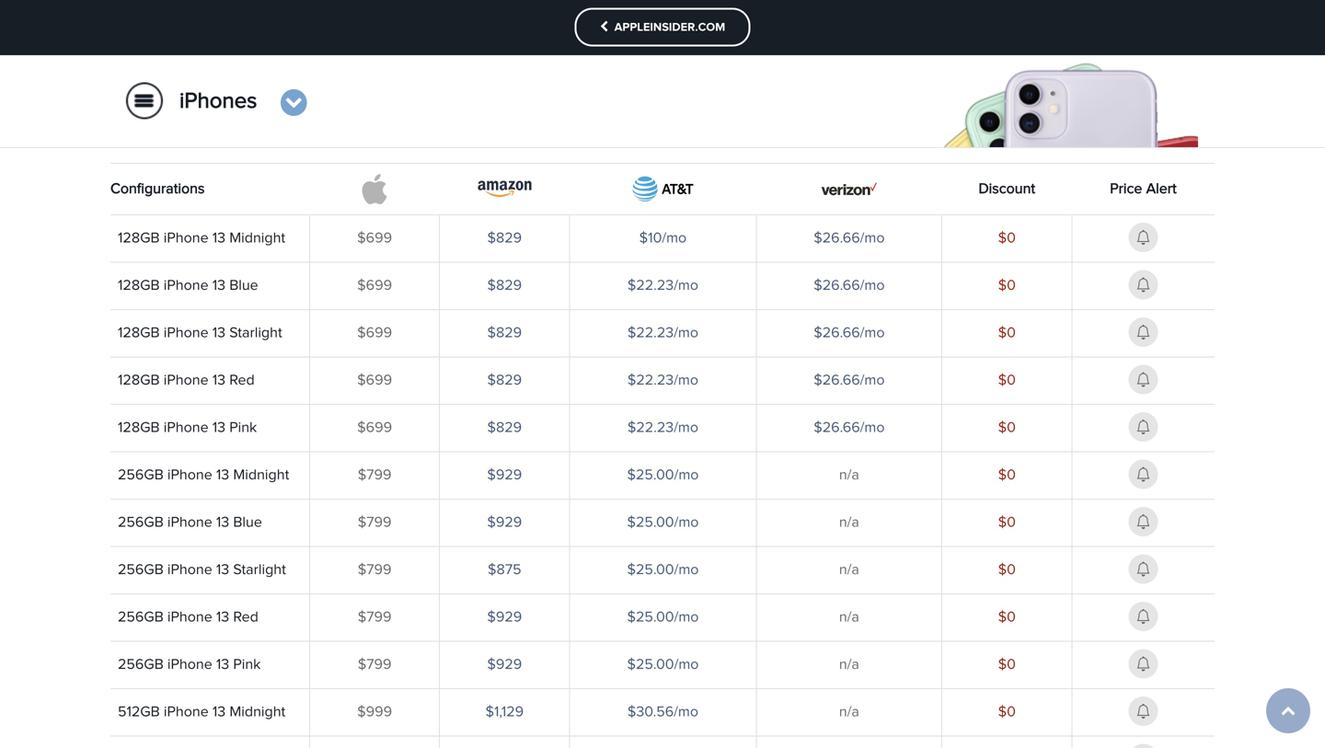 Task type: describe. For each thing, give the bounding box(es) containing it.
capabilities,
[[605, 60, 681, 74]]

iphone for 256gb iphone 13 midnight
[[167, 468, 212, 483]]

midnight for 128gb iphone 13 midnight
[[229, 231, 286, 246]]

apple debuted the iphone 13 on september 14, 2021. featuring several upgrades over the iphone 12
[[328, 41, 973, 56]]

$699 for red
[[357, 373, 392, 388]]

$22.23/mo for starlight
[[628, 326, 699, 341]]

bookmark
[[981, 78, 1046, 93]]

chevron down image
[[285, 93, 303, 110]]

$699 for starlight
[[357, 326, 392, 341]]

page
[[1076, 78, 1109, 93]]

$22.23/mo for blue
[[628, 279, 699, 293]]

a
[[1043, 41, 1051, 56]]

our
[[524, 8, 545, 23]]

256gb for 256gb iphone 13 starlight
[[118, 563, 164, 578]]

iphone for 128gb iphone 13 starlight
[[164, 326, 209, 341]]

appleinsider.com link
[[575, 8, 751, 47]]

a15
[[1086, 41, 1109, 56]]

price
[[1111, 182, 1143, 196]]

wireless
[[358, 78, 411, 93]]

pink for 256gb iphone 13 pink
[[233, 658, 261, 673]]

128gb iphone 13 blue
[[118, 279, 258, 293]]

$26.66/mo for 128gb iphone 13 pink
[[814, 421, 885, 436]]

offering
[[467, 78, 516, 93]]

over inside since launch. for the latest offers, bookmark this page and head over to
[[328, 96, 357, 111]]

incentives
[[571, 78, 636, 93]]

13 for 256gb iphone 13 blue
[[216, 516, 229, 530]]

256gb iphone 13 blue
[[118, 516, 262, 530]]

configurations
[[110, 182, 205, 196]]

$799,
[[1124, 60, 1161, 74]]

$25.00/mo link for 256gb iphone 13 red
[[627, 610, 699, 625]]

13 for 256gb iphone 13 starlight
[[216, 563, 229, 578]]

if
[[403, 8, 410, 23]]

associate.
[[910, 8, 977, 23]]

128gb iphone 13 starlight
[[118, 326, 282, 341]]

n/a for 256gb iphone 13 midnight
[[840, 468, 860, 483]]

offers,
[[937, 78, 977, 93]]

, including a new a15 processor, better battery life and broader 5g network capabilities, the iphone 13 comes in five colors.  pricing for the iphone 13 starts at $799, with wireless carriers offering finance incentives and
[[328, 41, 1179, 93]]

$26.66/mo link for 128gb iphone 13 pink
[[814, 421, 885, 436]]

128gb for 128gb iphone 13 blue
[[118, 279, 160, 293]]

$875 link
[[488, 563, 522, 578]]

colors.
[[863, 60, 906, 74]]

$10/mo
[[640, 231, 687, 246]]

128gb for 128gb iphone 13 pink
[[118, 421, 160, 436]]

5g
[[525, 60, 545, 74]]

$30.56/mo link
[[628, 705, 699, 720]]

blue for 256gb iphone 13 blue
[[233, 516, 262, 530]]

$25.00/mo link for 256gb iphone 13 pink
[[627, 658, 699, 673]]

$829 for 128gb iphone 13 blue
[[487, 279, 522, 293]]

the down featuring
[[684, 60, 705, 74]]

iphone for 128gb iphone 13 pink
[[164, 421, 209, 436]]

iphone for 256gb iphone 13 pink
[[167, 658, 212, 673]]

iphone for 128gb iphone 13 midnight
[[164, 231, 209, 246]]

iphone 12 link
[[911, 41, 973, 56]]

processor,
[[1113, 41, 1179, 56]]

$829 for 128gb iphone 13 midnight
[[487, 231, 522, 246]]

the up life at the left top of the page
[[428, 41, 449, 56]]

$10/mo link
[[640, 231, 687, 246]]

at
[[1108, 60, 1120, 74]]

$929 for 256gb iphone 13 midnight
[[487, 468, 522, 483]]

$0 for 128gb iphone 13 red
[[999, 373, 1016, 388]]

iphone for 128gb iphone 13 red
[[164, 373, 209, 388]]

including
[[981, 41, 1039, 56]]

$829 for 128gb iphone 13 pink
[[487, 421, 522, 436]]

13 for 256gb iphone 13 midnight
[[216, 468, 229, 483]]

chevron left image
[[600, 21, 609, 33]]

$929 link for pink
[[487, 658, 522, 673]]

iphone for 256gb iphone 13 blue
[[167, 516, 212, 530]]

price alert
[[1111, 182, 1177, 196]]

128gb for 128gb iphone 13 starlight
[[118, 326, 160, 341]]

$26.66/mo for 128gb iphone 13 red
[[814, 373, 885, 388]]

affiliate
[[790, 8, 837, 23]]

$25.00/mo for red
[[627, 610, 699, 625]]

appleinsider.com
[[609, 21, 726, 33]]

13 for 128gb iphone 13 red
[[212, 373, 226, 388]]

512gb
[[118, 705, 160, 720]]

in
[[821, 60, 833, 74]]

life
[[419, 60, 438, 74]]

an
[[770, 8, 786, 23]]

latest
[[898, 78, 933, 93]]

five
[[837, 60, 860, 74]]

256gb iphone 13 pink
[[118, 658, 261, 673]]

on
[[518, 41, 535, 56]]

$929 link for blue
[[487, 516, 522, 530]]

256gb iphone 13 starlight
[[118, 563, 286, 578]]

for
[[848, 78, 869, 93]]

$22.23/mo for red
[[628, 373, 699, 388]]

iphone up bookmark at right top
[[1004, 60, 1048, 74]]

$26.66/mo link for 128gb iphone 13 midnight
[[814, 231, 885, 246]]

$22.23/mo for pink
[[628, 421, 699, 436]]

512gb iphone 13 midnight
[[118, 705, 286, 720]]

disclosure:
[[328, 8, 399, 23]]

$829 link for 128gb iphone 13 pink
[[487, 421, 522, 436]]

starlight for 128gb iphone 13 starlight
[[229, 326, 282, 341]]

256gb for 256gb iphone 13 blue
[[118, 516, 164, 530]]

$22.23/mo link for 128gb iphone 13 pink
[[628, 421, 699, 436]]

battery
[[370, 60, 415, 74]]

$25.00/mo link for 256gb iphone 13 blue
[[627, 516, 699, 530]]

back to top image
[[1282, 703, 1296, 718]]

$0 for 128gb iphone 13 pink
[[999, 421, 1016, 436]]

13 for 256gb iphone 13 pink
[[216, 658, 229, 673]]

iphone up broader
[[453, 41, 498, 56]]

and for network
[[442, 60, 467, 74]]

n/a for 256gb iphone 13 starlight
[[840, 563, 860, 578]]

iphone for 128gb iphone 13 blue
[[164, 279, 209, 293]]

$25.00/mo for blue
[[627, 516, 699, 530]]

iphones link
[[180, 90, 257, 112]]

14,
[[614, 41, 631, 56]]

several
[[738, 41, 785, 56]]

$1,129 link
[[486, 705, 524, 720]]

$829 for 128gb iphone 13 starlight
[[487, 326, 522, 341]]

launch.
[[798, 78, 844, 93]]

$829 link for 128gb iphone 13 starlight
[[487, 326, 522, 341]]

new
[[1055, 41, 1082, 56]]

$0 for 128gb iphone 13 blue
[[999, 279, 1016, 293]]

13 for 128gb iphone 13 pink
[[212, 421, 226, 436]]

$875
[[488, 563, 522, 578]]

,
[[973, 41, 977, 56]]

since launch. for the latest offers, bookmark this page and head over to
[[328, 78, 1173, 111]]

amazon
[[854, 8, 907, 23]]

$0 for 512gb iphone 13 midnight
[[999, 705, 1016, 720]]

carriers
[[415, 78, 463, 93]]

iphone for 512gb iphone 13 midnight
[[164, 705, 209, 720]]

13 left on
[[501, 41, 515, 56]]

&
[[840, 8, 850, 23]]

$22.23/mo link for 128gb iphone 13 blue
[[628, 279, 699, 293]]

finance
[[520, 78, 567, 93]]



Task type: vqa. For each thing, say whether or not it's contained in the screenshot.
and related to network
yes



Task type: locate. For each thing, give the bounding box(es) containing it.
3 $0 from the top
[[999, 326, 1016, 341]]

pricing
[[910, 60, 954, 74]]

2 $829 from the top
[[487, 279, 522, 293]]

1 vertical spatial over
[[328, 96, 357, 111]]

2 $26.66/mo from the top
[[814, 279, 885, 293]]

128gb iphone 13 midnight
[[118, 231, 286, 246]]

midnight
[[229, 231, 286, 246], [233, 468, 289, 483], [230, 705, 286, 720]]

1 $929 link from the top
[[487, 468, 522, 483]]

$929 link for midnight
[[487, 468, 522, 483]]

$25.00/mo for pink
[[627, 658, 699, 673]]

256gb up 512gb
[[118, 658, 164, 673]]

2 $799 from the top
[[358, 516, 392, 530]]

1 vertical spatial blue
[[233, 516, 262, 530]]

$26.66/mo for 128gb iphone 13 midnight
[[814, 231, 885, 246]]

0 vertical spatial starlight
[[229, 326, 282, 341]]

4 $829 from the top
[[487, 373, 522, 388]]

$929 for 256gb iphone 13 pink
[[487, 658, 522, 673]]

4 $26.66/mo from the top
[[814, 373, 885, 388]]

5 256gb from the top
[[118, 658, 164, 673]]

midnight up 256gb iphone 13 blue
[[233, 468, 289, 483]]

13 down 256gb iphone 13 pink at the left bottom of the page
[[213, 705, 226, 720]]

iphone up 128gb iphone 13 starlight
[[164, 279, 209, 293]]

13 up 128gb iphone 13 blue
[[212, 231, 226, 246]]

1 $26.66/mo from the top
[[814, 231, 885, 246]]

1 horizontal spatial over
[[854, 41, 883, 56]]

$0 for 128gb iphone 13 starlight
[[999, 326, 1016, 341]]

13 for 128gb iphone 13 starlight
[[212, 326, 226, 341]]

head
[[1141, 78, 1173, 93]]

3 $929 from the top
[[487, 610, 522, 625]]

13 down 256gb iphone 13 starlight
[[216, 610, 229, 625]]

3 $26.66/mo link from the top
[[814, 326, 885, 341]]

1 256gb from the top
[[118, 468, 164, 483]]

13 down 256gb iphone 13 blue
[[216, 563, 229, 578]]

$829 link for 128gb iphone 13 midnight
[[487, 231, 522, 246]]

1 $22.23/mo link from the top
[[628, 279, 699, 293]]

2 $0 from the top
[[999, 279, 1016, 293]]

iphone down 128gb iphone 13 red
[[164, 421, 209, 436]]

5 $829 link from the top
[[487, 421, 522, 436]]

3 $929 link from the top
[[487, 610, 522, 625]]

since
[[760, 78, 794, 93]]

alert
[[1147, 182, 1177, 196]]

4 $829 link from the top
[[487, 373, 522, 388]]

$30.56/mo
[[628, 705, 699, 720]]

iphone 13 link
[[453, 41, 515, 56]]

red down 128gb iphone 13 starlight
[[229, 373, 255, 388]]

and down "capabilities,"
[[640, 78, 665, 93]]

featuring
[[673, 41, 734, 56]]

3 $829 from the top
[[487, 326, 522, 341]]

$0
[[999, 231, 1016, 246], [999, 279, 1016, 293], [999, 326, 1016, 341], [999, 373, 1016, 388], [999, 421, 1016, 436], [999, 468, 1016, 483], [999, 516, 1016, 530], [999, 563, 1016, 578], [999, 610, 1016, 625], [999, 658, 1016, 673], [999, 705, 1016, 720]]

4 $699 from the top
[[357, 373, 392, 388]]

$929 for 256gb iphone 13 blue
[[487, 516, 522, 530]]

1 vertical spatial pink
[[233, 658, 261, 673]]

13 for 128gb iphone 13 blue
[[212, 279, 226, 293]]

to
[[360, 96, 373, 111]]

8 $0 from the top
[[999, 563, 1016, 578]]

13 for 128gb iphone 13 midnight
[[212, 231, 226, 246]]

256gb up 256gb iphone 13 red
[[118, 563, 164, 578]]

upgrades
[[789, 41, 850, 56]]

4 $929 link from the top
[[487, 658, 522, 673]]

4 $929 from the top
[[487, 658, 522, 673]]

256gb
[[118, 468, 164, 483], [118, 516, 164, 530], [118, 563, 164, 578], [118, 610, 164, 625], [118, 658, 164, 673]]

the
[[428, 41, 449, 56], [886, 41, 907, 56], [684, 60, 705, 74], [979, 60, 1000, 74], [873, 78, 894, 93]]

6 n/a from the top
[[840, 705, 860, 720]]

13 up 256gb iphone 13 blue
[[216, 468, 229, 483]]

13 up this
[[1052, 60, 1065, 74]]

$799 for midnight
[[358, 468, 392, 483]]

$929
[[487, 468, 522, 483], [487, 516, 522, 530], [487, 610, 522, 625], [487, 658, 522, 673]]

$799 for red
[[358, 610, 392, 625]]

5 $829 from the top
[[487, 421, 522, 436]]

$25.00/mo link for 256gb iphone 13 midnight
[[627, 468, 699, 483]]

apple
[[328, 41, 366, 56]]

2 $25.00/mo link from the top
[[627, 516, 699, 530]]

1 $26.66/mo link from the top
[[814, 231, 885, 246]]

$1,129
[[486, 705, 524, 720]]

you
[[414, 8, 438, 23]]

starlight down 256gb iphone 13 blue
[[233, 563, 286, 578]]

1 $929 from the top
[[487, 468, 522, 483]]

iphone up "128gb iphone 13 pink"
[[164, 373, 209, 388]]

256gb down "128gb iphone 13 pink"
[[118, 468, 164, 483]]

256gb for 256gb iphone 13 red
[[118, 610, 164, 625]]

1 $799 from the top
[[358, 468, 392, 483]]

4 $26.66/mo link from the top
[[814, 373, 885, 388]]

iphone up 128gb iphone 13 blue
[[164, 231, 209, 246]]

2 $699 from the top
[[357, 279, 392, 293]]

4 128gb from the top
[[118, 373, 160, 388]]

$0 for 256gb iphone 13 red
[[999, 610, 1016, 625]]

5 $0 from the top
[[999, 421, 1016, 436]]

the right for
[[979, 60, 1000, 74]]

september
[[539, 41, 610, 56]]

13 for 256gb iphone 13 red
[[216, 610, 229, 625]]

4 n/a from the top
[[840, 610, 860, 625]]

$0 for 256gb iphone 13 blue
[[999, 516, 1016, 530]]

midnight for 512gb iphone 13 midnight
[[230, 705, 286, 720]]

blue down 256gb iphone 13 midnight
[[233, 516, 262, 530]]

$26.66/mo link
[[814, 231, 885, 246], [814, 279, 885, 293], [814, 326, 885, 341], [814, 373, 885, 388], [814, 421, 885, 436]]

1 vertical spatial midnight
[[233, 468, 289, 483]]

128gb up "128gb iphone 13 pink"
[[118, 373, 160, 388]]

iphone up 256gb iphone 13 blue
[[167, 468, 212, 483]]

iphone right 512gb
[[164, 705, 209, 720]]

blue for 128gb iphone 13 blue
[[229, 279, 258, 293]]

3 $22.23/mo from the top
[[628, 373, 699, 388]]

$929 link for red
[[487, 610, 522, 625]]

5 $26.66/mo link from the top
[[814, 421, 885, 436]]

13 down the several
[[758, 60, 771, 74]]

red
[[229, 373, 255, 388], [233, 610, 259, 625]]

$0 for 128gb iphone 13 midnight
[[999, 231, 1016, 246]]

2 $929 from the top
[[487, 516, 522, 530]]

disclosure: if you buy through our links, we may earn commission as an affiliate & amazon associate.
[[328, 8, 977, 23]]

$22.23/mo
[[628, 279, 699, 293], [628, 326, 699, 341], [628, 373, 699, 388], [628, 421, 699, 436]]

for
[[958, 60, 975, 74]]

discount
[[979, 182, 1036, 196]]

iphone down 256gb iphone 13 blue
[[167, 563, 212, 578]]

1 n/a from the top
[[840, 468, 860, 483]]

4 256gb from the top
[[118, 610, 164, 625]]

$799 for pink
[[358, 658, 392, 673]]

0 vertical spatial blue
[[229, 279, 258, 293]]

starlight for 256gb iphone 13 starlight
[[233, 563, 286, 578]]

13 down 256gb iphone 13 midnight
[[216, 516, 229, 530]]

128gb iphone 13 red
[[118, 373, 255, 388]]

5 $26.66/mo from the top
[[814, 421, 885, 436]]

$829 link for 128gb iphone 13 blue
[[487, 279, 522, 293]]

$829 link for 128gb iphone 13 red
[[487, 373, 522, 388]]

pink
[[229, 421, 257, 436], [233, 658, 261, 673]]

2 128gb from the top
[[118, 279, 160, 293]]

debuted
[[370, 41, 424, 56]]

1 vertical spatial starlight
[[233, 563, 286, 578]]

128gb down configurations
[[118, 231, 160, 246]]

256gb for 256gb iphone 13 midnight
[[118, 468, 164, 483]]

$22.23/mo link for 128gb iphone 13 red
[[628, 373, 699, 388]]

5 $799 from the top
[[358, 658, 392, 673]]

$929 link
[[487, 468, 522, 483], [487, 516, 522, 530], [487, 610, 522, 625], [487, 658, 522, 673]]

128gb iphone 13 pink
[[118, 421, 257, 436]]

4 $799 from the top
[[358, 610, 392, 625]]

2 horizontal spatial and
[[1113, 78, 1137, 93]]

2 $25.00/mo from the top
[[627, 516, 699, 530]]

midnight down 256gb iphone 13 pink at the left bottom of the page
[[230, 705, 286, 720]]

128gb up 128gb iphone 13 starlight
[[118, 279, 160, 293]]

4 $22.23/mo from the top
[[628, 421, 699, 436]]

1 $25.00/mo link from the top
[[627, 468, 699, 483]]

through
[[469, 8, 520, 23]]

2021.
[[634, 41, 669, 56]]

128gb for 128gb iphone 13 red
[[118, 373, 160, 388]]

over down with
[[328, 96, 357, 111]]

buy
[[442, 8, 465, 23]]

10 $0 from the top
[[999, 658, 1016, 673]]

5 $25.00/mo from the top
[[627, 658, 699, 673]]

the inside since launch. for the latest offers, bookmark this page and head over to
[[873, 78, 894, 93]]

pink up 256gb iphone 13 midnight
[[229, 421, 257, 436]]

$829 for 128gb iphone 13 red
[[487, 373, 522, 388]]

over up colors.
[[854, 41, 883, 56]]

1 vertical spatial red
[[233, 610, 259, 625]]

iphone
[[453, 41, 498, 56], [911, 41, 956, 56], [709, 60, 754, 74], [1004, 60, 1048, 74], [164, 231, 209, 246], [164, 279, 209, 293], [164, 326, 209, 341], [164, 373, 209, 388], [164, 421, 209, 436], [167, 468, 212, 483], [167, 516, 212, 530], [167, 563, 212, 578], [167, 610, 212, 625], [167, 658, 212, 673], [164, 705, 209, 720]]

red for 256gb iphone 13 red
[[233, 610, 259, 625]]

2 vertical spatial midnight
[[230, 705, 286, 720]]

iphone up 256gb iphone 13 pink at the left bottom of the page
[[167, 610, 212, 625]]

$0 for 256gb iphone 13 starlight
[[999, 563, 1016, 578]]

links,
[[549, 8, 581, 23]]

3 $829 link from the top
[[487, 326, 522, 341]]

4 $25.00/mo from the top
[[627, 610, 699, 625]]

256gb iphone 13 midnight
[[118, 468, 289, 483]]

apple iphone 13 in blue image
[[110, 0, 295, 148]]

128gb
[[118, 231, 160, 246], [118, 279, 160, 293], [118, 326, 160, 341], [118, 373, 160, 388], [118, 421, 160, 436]]

with
[[328, 78, 354, 93]]

5 128gb from the top
[[118, 421, 160, 436]]

12
[[960, 41, 973, 56]]

3 n/a from the top
[[840, 563, 860, 578]]

0 vertical spatial midnight
[[229, 231, 286, 246]]

commission
[[672, 8, 748, 23]]

1 $25.00/mo from the top
[[627, 468, 699, 483]]

2 $22.23/mo from the top
[[628, 326, 699, 341]]

n/a for 256gb iphone 13 pink
[[840, 658, 860, 673]]

256gb iphone 13 red
[[118, 610, 259, 625]]

red for 128gb iphone 13 red
[[229, 373, 255, 388]]

$26.66/mo for 128gb iphone 13 blue
[[814, 279, 885, 293]]

blue down 128gb iphone 13 midnight
[[229, 279, 258, 293]]

0 vertical spatial red
[[229, 373, 255, 388]]

2 $26.66/mo link from the top
[[814, 279, 885, 293]]

3 $22.23/mo link from the top
[[628, 373, 699, 388]]

iphone down featuring
[[709, 60, 754, 74]]

starlight down 128gb iphone 13 blue
[[229, 326, 282, 341]]

0 vertical spatial over
[[854, 41, 883, 56]]

1 $22.23/mo from the top
[[628, 279, 699, 293]]

starts
[[1069, 60, 1104, 74]]

n/a for 256gb iphone 13 red
[[840, 610, 860, 625]]

3 $699 from the top
[[357, 326, 392, 341]]

4 $25.00/mo link from the top
[[627, 610, 699, 625]]

$25.00/mo link for 256gb iphone 13 starlight
[[627, 563, 699, 578]]

pink up 512gb iphone 13 midnight
[[233, 658, 261, 673]]

128gb down 128gb iphone 13 red
[[118, 421, 160, 436]]

1 $0 from the top
[[999, 231, 1016, 246]]

$799 for starlight
[[358, 563, 392, 578]]

$929 for 256gb iphone 13 red
[[487, 610, 522, 625]]

2 $22.23/mo link from the top
[[628, 326, 699, 341]]

comes
[[775, 60, 817, 74]]

$25.00/mo link
[[627, 468, 699, 483], [627, 516, 699, 530], [627, 563, 699, 578], [627, 610, 699, 625], [627, 658, 699, 673]]

blue
[[229, 279, 258, 293], [233, 516, 262, 530]]

and up 'carriers'
[[442, 60, 467, 74]]

11 $0 from the top
[[999, 705, 1016, 720]]

4 $22.23/mo link from the top
[[628, 421, 699, 436]]

$699 for blue
[[357, 279, 392, 293]]

1 128gb from the top
[[118, 231, 160, 246]]

midnight up 128gb iphone 13 blue
[[229, 231, 286, 246]]

$22.23/mo link for 128gb iphone 13 starlight
[[628, 326, 699, 341]]

n/a for 512gb iphone 13 midnight
[[840, 705, 860, 720]]

1 $829 link from the top
[[487, 231, 522, 246]]

$26.66/mo link for 128gb iphone 13 blue
[[814, 279, 885, 293]]

$999
[[357, 705, 392, 720]]

2 $929 link from the top
[[487, 516, 522, 530]]

2 256gb from the top
[[118, 516, 164, 530]]

3 128gb from the top
[[118, 326, 160, 341]]

iphone up 128gb iphone 13 red
[[164, 326, 209, 341]]

$22.23/mo link
[[628, 279, 699, 293], [628, 326, 699, 341], [628, 373, 699, 388], [628, 421, 699, 436]]

earn
[[639, 8, 668, 23]]

the down colors.
[[873, 78, 894, 93]]

iphone up 256gb iphone 13 starlight
[[167, 516, 212, 530]]

may
[[608, 8, 635, 23]]

over
[[854, 41, 883, 56], [328, 96, 357, 111]]

$26.66/mo link for 128gb iphone 13 red
[[814, 373, 885, 388]]

iphone down 256gb iphone 13 red
[[167, 658, 212, 673]]

as
[[752, 8, 767, 23]]

128gb for 128gb iphone 13 midnight
[[118, 231, 160, 246]]

and for to
[[1113, 78, 1137, 93]]

and inside since launch. for the latest offers, bookmark this page and head over to
[[1113, 78, 1137, 93]]

$829
[[487, 231, 522, 246], [487, 279, 522, 293], [487, 326, 522, 341], [487, 373, 522, 388], [487, 421, 522, 436]]

13 down 128gb iphone 13 starlight
[[212, 373, 226, 388]]

better
[[328, 60, 366, 74]]

iphone up pricing in the top of the page
[[911, 41, 956, 56]]

3 $799 from the top
[[358, 563, 392, 578]]

$0 for 256gb iphone 13 midnight
[[999, 468, 1016, 483]]

$699
[[357, 231, 392, 246], [357, 279, 392, 293], [357, 326, 392, 341], [357, 373, 392, 388], [357, 421, 392, 436]]

256gb up 256gb iphone 13 starlight
[[118, 516, 164, 530]]

3 $25.00/mo link from the top
[[627, 563, 699, 578]]

13 up 512gb iphone 13 midnight
[[216, 658, 229, 673]]

7 $0 from the top
[[999, 516, 1016, 530]]

1 $699 from the top
[[357, 231, 392, 246]]

network
[[548, 60, 601, 74]]

256gb for 256gb iphone 13 pink
[[118, 658, 164, 673]]

256gb up 256gb iphone 13 pink at the left bottom of the page
[[118, 610, 164, 625]]

iphone for 256gb iphone 13 red
[[167, 610, 212, 625]]

9 $0 from the top
[[999, 610, 1016, 625]]

this
[[1049, 78, 1072, 93]]

2 n/a from the top
[[840, 516, 860, 530]]

3 $26.66/mo from the top
[[814, 326, 885, 341]]

we
[[585, 8, 604, 23]]

0 horizontal spatial over
[[328, 96, 357, 111]]

broader
[[470, 60, 522, 74]]

0 vertical spatial pink
[[229, 421, 257, 436]]

13 up 256gb iphone 13 midnight
[[212, 421, 226, 436]]

$799 for blue
[[358, 516, 392, 530]]

the up colors.
[[886, 41, 907, 56]]

3 256gb from the top
[[118, 563, 164, 578]]

4 $0 from the top
[[999, 373, 1016, 388]]

$26.66/mo link for 128gb iphone 13 starlight
[[814, 326, 885, 341]]

2 $829 link from the top
[[487, 279, 522, 293]]

$25.00/mo for starlight
[[627, 563, 699, 578]]

3 $25.00/mo from the top
[[627, 563, 699, 578]]

$26.66/mo for 128gb iphone 13 starlight
[[814, 326, 885, 341]]

$699 for midnight
[[357, 231, 392, 246]]

6 $0 from the top
[[999, 468, 1016, 483]]

0 horizontal spatial and
[[442, 60, 467, 74]]

1 horizontal spatial and
[[640, 78, 665, 93]]

128gb up 128gb iphone 13 red
[[118, 326, 160, 341]]

red down 256gb iphone 13 starlight
[[233, 610, 259, 625]]

$25.00/mo for midnight
[[627, 468, 699, 483]]

5 $699 from the top
[[357, 421, 392, 436]]

1 $829 from the top
[[487, 231, 522, 246]]

iphone for 256gb iphone 13 starlight
[[167, 563, 212, 578]]

13 down 128gb iphone 13 midnight
[[212, 279, 226, 293]]

5 $25.00/mo link from the top
[[627, 658, 699, 673]]

midnight for 256gb iphone 13 midnight
[[233, 468, 289, 483]]

5 n/a from the top
[[840, 658, 860, 673]]

13 for 512gb iphone 13 midnight
[[213, 705, 226, 720]]

$829 link
[[487, 231, 522, 246], [487, 279, 522, 293], [487, 326, 522, 341], [487, 373, 522, 388], [487, 421, 522, 436]]

n/a for 256gb iphone 13 blue
[[840, 516, 860, 530]]

$699 for pink
[[357, 421, 392, 436]]

13 down 128gb iphone 13 blue
[[212, 326, 226, 341]]

and down the at
[[1113, 78, 1137, 93]]

iphones
[[180, 90, 257, 112]]

$0 for 256gb iphone 13 pink
[[999, 658, 1016, 673]]



